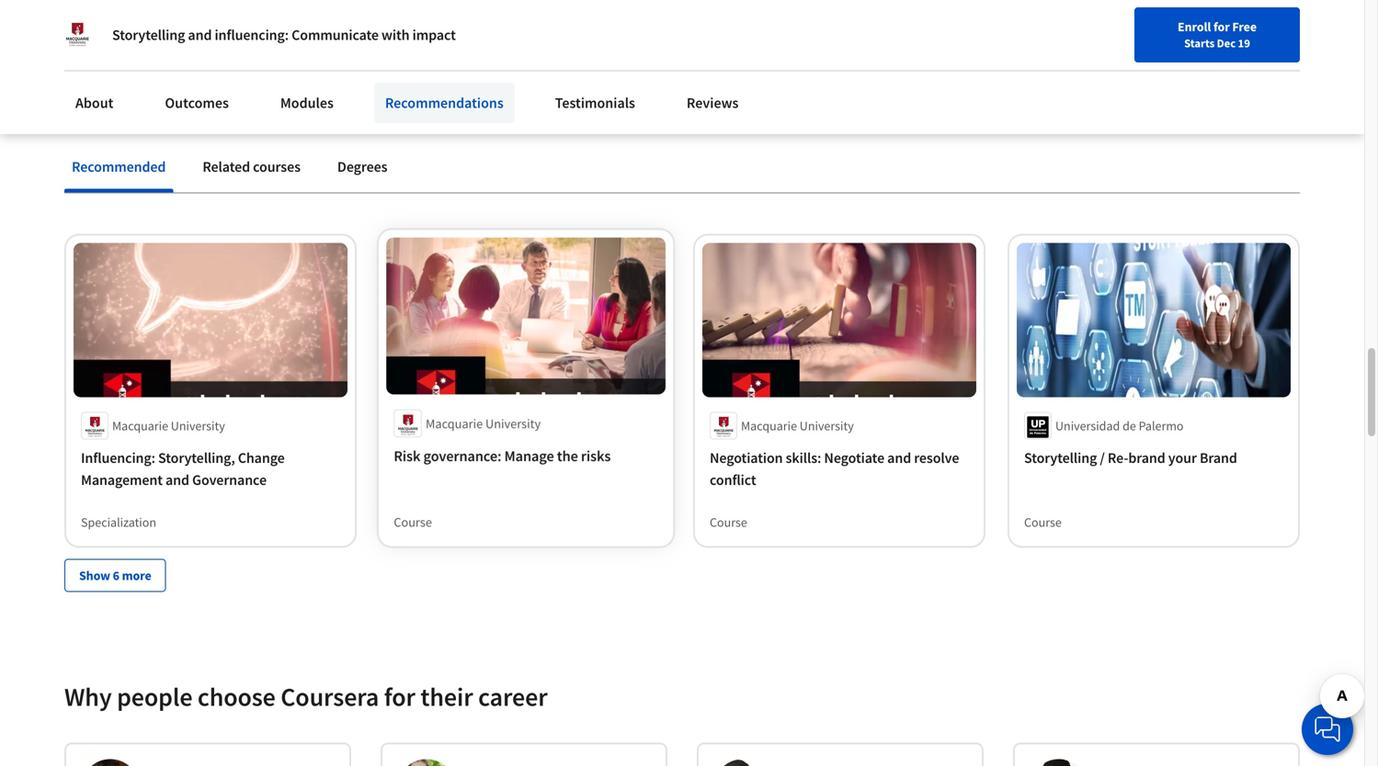 Task type: vqa. For each thing, say whether or not it's contained in the screenshot.
that
no



Task type: describe. For each thing, give the bounding box(es) containing it.
risk governance: manage the risks
[[393, 447, 611, 466]]

universidad
[[1055, 418, 1120, 434]]

and left influencing:
[[188, 26, 212, 44]]

you're
[[255, 83, 325, 115]]

negotiate
[[824, 449, 885, 467]]

storytelling / re-brand your brand link
[[1024, 447, 1283, 469]]

career
[[478, 681, 548, 713]]

change
[[238, 449, 285, 467]]

interested
[[330, 83, 441, 115]]

0 horizontal spatial for
[[384, 681, 415, 713]]

outcomes
[[165, 94, 229, 112]]

storytelling / re-brand your brand
[[1024, 449, 1237, 467]]

recommendations link
[[374, 83, 515, 123]]

palermo
[[1139, 418, 1184, 434]]

conflict
[[710, 471, 756, 489]]

for inside enroll for free starts dec 19
[[1214, 18, 1230, 35]]

influencing: storytelling, change management and governance link
[[81, 447, 340, 491]]

negotiation skills: negotiate and resolve conflict link
[[710, 447, 969, 491]]

collection element
[[53, 194, 1311, 622]]

more
[[122, 568, 151, 584]]

free
[[1232, 18, 1257, 35]]

enroll
[[1178, 18, 1211, 35]]

dec
[[1217, 36, 1236, 51]]

related courses
[[203, 158, 301, 176]]

course for storytelling / re-brand your brand
[[1024, 514, 1062, 531]]

coursera image
[[22, 15, 139, 44]]

their
[[420, 681, 473, 713]]

why people choose coursera for their career
[[64, 681, 548, 713]]

people
[[117, 681, 193, 713]]

and inside influencing: storytelling, change management and governance
[[165, 471, 189, 489]]

show
[[79, 568, 110, 584]]

reviews link
[[676, 83, 750, 123]]

macquarie university image
[[64, 22, 90, 48]]

storytelling and influencing: communicate with impact
[[112, 26, 456, 44]]

universidad de palermo
[[1055, 418, 1184, 434]]

management inside influencing: storytelling, change management and governance
[[81, 471, 163, 489]]

university for skills:
[[800, 418, 854, 434]]

recommendations
[[385, 94, 504, 112]]

19
[[1238, 36, 1250, 51]]

recommended for recommended
[[72, 158, 166, 176]]

if
[[235, 83, 250, 115]]

show 6 more button
[[64, 559, 166, 592]]

coursera
[[281, 681, 379, 713]]

outcomes link
[[154, 83, 240, 123]]

brand
[[1200, 449, 1237, 467]]

your
[[1168, 449, 1197, 467]]

about link
[[64, 83, 124, 123]]

in
[[446, 83, 467, 115]]

macquarie for governance:
[[425, 415, 483, 432]]

with
[[382, 26, 410, 44]]

degrees button
[[330, 145, 395, 189]]

influencing:
[[81, 449, 155, 467]]

related
[[203, 158, 250, 176]]

reviews
[[687, 94, 739, 112]]



Task type: locate. For each thing, give the bounding box(es) containing it.
negotiation skills: negotiate and resolve conflict
[[710, 449, 959, 489]]

resolve
[[914, 449, 959, 467]]

menu item
[[979, 18, 1097, 78]]

2 horizontal spatial university
[[800, 418, 854, 434]]

show notifications image
[[1116, 23, 1138, 45]]

macquarie up governance: on the bottom of page
[[425, 415, 483, 432]]

macquarie university
[[425, 415, 541, 432], [112, 418, 225, 434], [741, 418, 854, 434]]

0 vertical spatial management
[[646, 83, 790, 115]]

for up dec
[[1214, 18, 1230, 35]]

1 horizontal spatial macquarie
[[425, 415, 483, 432]]

0 vertical spatial recommended
[[64, 83, 230, 115]]

for left the their on the bottom of page
[[384, 681, 415, 713]]

0 horizontal spatial storytelling
[[112, 26, 185, 44]]

why
[[64, 681, 112, 713]]

risk governance: manage the risks link
[[393, 445, 659, 468]]

macquarie university up risk governance: manage the risks
[[425, 415, 541, 432]]

0 horizontal spatial university
[[171, 418, 225, 434]]

university up risk governance: manage the risks
[[486, 415, 541, 432]]

recommended
[[64, 83, 230, 115], [72, 158, 166, 176]]

None search field
[[262, 11, 621, 48]]

risk
[[393, 447, 420, 466]]

0 horizontal spatial macquarie
[[112, 418, 168, 434]]

university for governance:
[[486, 415, 541, 432]]

1 horizontal spatial for
[[1214, 18, 1230, 35]]

storytelling right the macquarie university image
[[112, 26, 185, 44]]

de
[[1123, 418, 1136, 434]]

modules
[[280, 94, 334, 112]]

1 course from the left
[[393, 514, 432, 531]]

show 6 more
[[79, 568, 151, 584]]

0 horizontal spatial management
[[81, 471, 163, 489]]

macquarie university for storytelling,
[[112, 418, 225, 434]]

and right leadership
[[599, 83, 641, 115]]

1 horizontal spatial macquarie university
[[425, 415, 541, 432]]

macquarie university for governance:
[[425, 415, 541, 432]]

storytelling,
[[158, 449, 235, 467]]

for
[[1214, 18, 1230, 35], [384, 681, 415, 713]]

recommended down about link
[[72, 158, 166, 176]]

storytelling inside collection element
[[1024, 449, 1097, 467]]

governance
[[192, 471, 267, 489]]

1 vertical spatial storytelling
[[1024, 449, 1097, 467]]

1 vertical spatial management
[[81, 471, 163, 489]]

macquarie for skills:
[[741, 418, 797, 434]]

impact
[[412, 26, 456, 44]]

and down storytelling, at the bottom left
[[165, 471, 189, 489]]

macquarie up influencing:
[[112, 418, 168, 434]]

testimonials link
[[544, 83, 646, 123]]

recommendation tabs tab list
[[64, 145, 1300, 193]]

1 vertical spatial for
[[384, 681, 415, 713]]

macquarie up negotiation on the right bottom of the page
[[741, 418, 797, 434]]

1 horizontal spatial management
[[646, 83, 790, 115]]

macquarie for storytelling,
[[112, 418, 168, 434]]

recommended inside "button"
[[72, 158, 166, 176]]

0 vertical spatial for
[[1214, 18, 1230, 35]]

2 horizontal spatial course
[[1024, 514, 1062, 531]]

storytelling
[[112, 26, 185, 44], [1024, 449, 1097, 467]]

2 horizontal spatial macquarie university
[[741, 418, 854, 434]]

0 horizontal spatial macquarie university
[[112, 418, 225, 434]]

course
[[393, 514, 432, 531], [710, 514, 747, 531], [1024, 514, 1062, 531]]

storytelling for storytelling and influencing: communicate with impact
[[112, 26, 185, 44]]

testimonials
[[555, 94, 635, 112]]

management down influencing:
[[81, 471, 163, 489]]

university up skills:
[[800, 418, 854, 434]]

re-
[[1108, 449, 1128, 467]]

influencing: storytelling, change management and governance
[[81, 449, 285, 489]]

recommended up recommended "button"
[[64, 83, 230, 115]]

choose
[[198, 681, 276, 713]]

recommended for recommended if you're interested in leadership and management
[[64, 83, 230, 115]]

3 course from the left
[[1024, 514, 1062, 531]]

0 vertical spatial storytelling
[[112, 26, 185, 44]]

1 vertical spatial recommended
[[72, 158, 166, 176]]

modules link
[[269, 83, 345, 123]]

chat with us image
[[1313, 715, 1342, 745]]

and left resolve
[[887, 449, 911, 467]]

course for negotiation skills: negotiate and resolve conflict
[[710, 514, 747, 531]]

courses
[[253, 158, 301, 176]]

specialization
[[81, 514, 156, 531]]

brand
[[1128, 449, 1165, 467]]

manage
[[505, 447, 554, 466]]

and inside negotiation skills: negotiate and resolve conflict
[[887, 449, 911, 467]]

macquarie university for skills:
[[741, 418, 854, 434]]

risks
[[581, 447, 611, 466]]

about
[[75, 94, 113, 112]]

2 horizontal spatial macquarie
[[741, 418, 797, 434]]

course for risk governance: manage the risks
[[393, 514, 432, 531]]

recommended button
[[64, 145, 173, 189]]

and
[[188, 26, 212, 44], [599, 83, 641, 115], [887, 449, 911, 467], [165, 471, 189, 489]]

university
[[486, 415, 541, 432], [171, 418, 225, 434], [800, 418, 854, 434]]

starts
[[1184, 36, 1215, 51]]

macquarie
[[425, 415, 483, 432], [112, 418, 168, 434], [741, 418, 797, 434]]

university up storytelling, at the bottom left
[[171, 418, 225, 434]]

macquarie university up skills:
[[741, 418, 854, 434]]

leadership
[[472, 83, 594, 115]]

1 horizontal spatial storytelling
[[1024, 449, 1097, 467]]

management up recommendation tabs tab list
[[646, 83, 790, 115]]

degrees
[[337, 158, 387, 176]]

/
[[1100, 449, 1105, 467]]

the
[[557, 447, 579, 466]]

enroll for free starts dec 19
[[1178, 18, 1257, 51]]

2 course from the left
[[710, 514, 747, 531]]

related courses button
[[195, 145, 308, 189]]

0 horizontal spatial course
[[393, 514, 432, 531]]

1 horizontal spatial course
[[710, 514, 747, 531]]

negotiation
[[710, 449, 783, 467]]

influencing:
[[215, 26, 289, 44]]

6
[[113, 568, 119, 584]]

communicate
[[292, 26, 379, 44]]

recommended if you're interested in leadership and management
[[64, 83, 790, 115]]

storytelling left the "/"
[[1024, 449, 1097, 467]]

management
[[646, 83, 790, 115], [81, 471, 163, 489]]

1 horizontal spatial university
[[486, 415, 541, 432]]

university for storytelling,
[[171, 418, 225, 434]]

skills:
[[786, 449, 821, 467]]

macquarie university up storytelling, at the bottom left
[[112, 418, 225, 434]]

storytelling for storytelling / re-brand your brand
[[1024, 449, 1097, 467]]

governance:
[[423, 447, 502, 466]]



